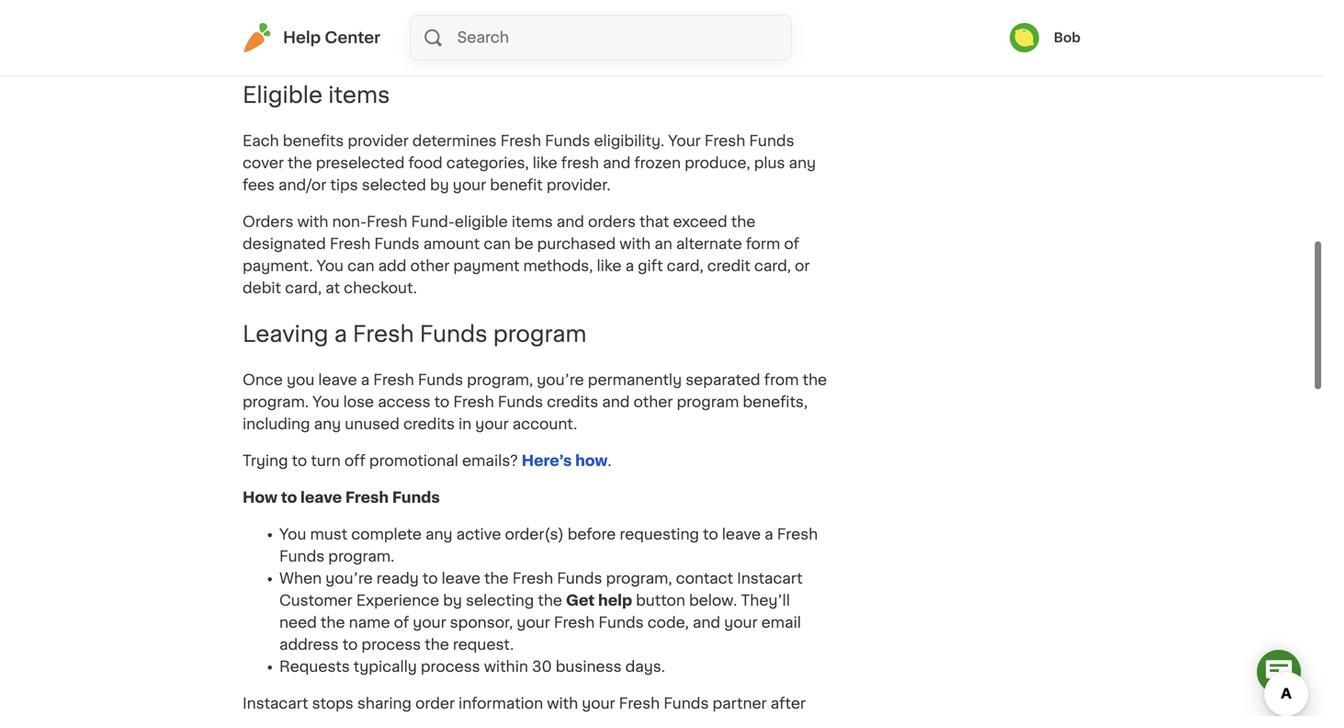Task type: describe. For each thing, give the bounding box(es) containing it.
leave down turn
[[301, 491, 342, 505]]

information.
[[285, 42, 373, 57]]

the inside orders with non-fresh fund-eligible items and orders that exceed the designated fresh funds amount can be purchased with an alternate form of payment. you can add other payment methods, like a gift card, credit card, or debit card, at checkout.
[[732, 215, 756, 230]]

and inside 'once you leave a fresh funds program, you're permanently separated from the program. you lose access to fresh funds credits and other program benefits, including any unused credits in your account.'
[[602, 395, 630, 410]]

help
[[599, 593, 633, 608]]

permanently
[[588, 373, 682, 388]]

business
[[556, 660, 622, 674]]

once you leave a fresh funds program, you're permanently separated from the program. you lose access to fresh funds credits and other program benefits, including any unused credits in your account.
[[243, 373, 828, 432]]

your inside each benefits provider determines fresh funds eligibility. your fresh funds cover the preselected food categories, like fresh and frozen produce, plus any fees and/or tips selected by your benefit provider.
[[453, 178, 487, 193]]

30
[[532, 660, 552, 674]]

before
[[568, 527, 616, 542]]

you inside you must complete any active order(s) before requesting to leave a fresh funds program.
[[280, 527, 307, 542]]

sharing
[[358, 696, 412, 711]]

2 horizontal spatial card,
[[755, 259, 792, 274]]

other inside 'once you leave a fresh funds program, you're permanently separated from the program. you lose access to fresh funds credits and other program benefits, including any unused credits in your account.'
[[634, 395, 673, 410]]

at
[[326, 281, 340, 296]]

program. inside you must complete any active order(s) before requesting to leave a fresh funds program.
[[329, 549, 395, 564]]

the inside 'once you leave a fresh funds program, you're permanently separated from the program. you lose access to fresh funds credits and other program benefits, including any unused credits in your account.'
[[803, 373, 828, 388]]

and inside orders with non-fresh fund-eligible items and orders that exceed the designated fresh funds amount can be purchased with an alternate form of payment. you can add other payment methods, like a gift card, credit card, or debit card, at checkout.
[[557, 215, 585, 230]]

funds inside instacart stops sharing order information with your fresh funds partner after
[[664, 696, 709, 711]]

get
[[566, 593, 595, 608]]

be
[[515, 237, 534, 252]]

you're inside when you're ready to leave the fresh funds program, contact instacart customer experience by selecting the
[[326, 571, 373, 586]]

provider
[[348, 134, 409, 149]]

your inside instacart stops sharing order information with your fresh funds partner after
[[582, 696, 616, 711]]

funds up plus
[[750, 134, 795, 149]]

active
[[457, 527, 501, 542]]

to inside you must complete any active order(s) before requesting to leave a fresh funds program.
[[703, 527, 719, 542]]

0 horizontal spatial credits
[[404, 417, 455, 432]]

the down customer
[[321, 616, 345, 630]]

0 vertical spatial items
[[328, 84, 390, 106]]

here's how link
[[522, 454, 608, 468]]

1 horizontal spatial can
[[484, 237, 511, 252]]

please
[[389, 20, 439, 35]]

orders
[[243, 215, 294, 230]]

designated
[[243, 237, 326, 252]]

fresh up produce,
[[705, 134, 746, 149]]

funds down payment at the left of page
[[420, 323, 488, 345]]

the left get in the left of the page
[[538, 593, 563, 608]]

provider.
[[547, 178, 611, 193]]

help center link
[[243, 23, 381, 52]]

request.
[[453, 638, 514, 652]]

in
[[459, 417, 472, 432]]

food
[[409, 156, 443, 171]]

2 horizontal spatial with
[[620, 237, 651, 252]]

must
[[310, 527, 348, 542]]

orders with non-fresh fund-eligible items and orders that exceed the designated fresh funds amount can be purchased with an alternate form of payment. you can add other payment methods, like a gift card, credit card, or debit card, at checkout.
[[243, 215, 810, 296]]

center
[[325, 30, 381, 46]]

debit
[[243, 281, 281, 296]]

help
[[283, 30, 321, 46]]

program inside 'once you leave a fresh funds program, you're permanently separated from the program. you lose access to fresh funds credits and other program benefits, including any unused credits in your account.'
[[677, 395, 740, 410]]

funds up access
[[418, 373, 463, 388]]

typically
[[354, 660, 417, 674]]

methods,
[[524, 259, 593, 274]]

more
[[243, 42, 281, 57]]

alternate
[[677, 237, 743, 252]]

each
[[243, 134, 279, 149]]

bob
[[1054, 31, 1081, 44]]

off
[[345, 454, 366, 468]]

funds down promotional
[[392, 491, 440, 505]]

within
[[484, 660, 529, 674]]

by inside each benefits provider determines fresh funds eligibility. your fresh funds cover the preselected food categories, like fresh and frozen produce, plus any fees and/or tips selected by your benefit provider.
[[430, 178, 449, 193]]

cover
[[243, 156, 284, 171]]

and inside button below. they'll need the name of your sponsor, your fresh funds code, and your email address to process the request.
[[693, 616, 721, 630]]

amount
[[424, 237, 480, 252]]

any inside each benefits provider determines fresh funds eligibility. your fresh funds cover the preselected food categories, like fresh and frozen produce, plus any fees and/or tips selected by your benefit provider.
[[789, 156, 817, 171]]

funds up fresh
[[545, 134, 591, 149]]

a inside orders with non-fresh fund-eligible items and orders that exceed the designated fresh funds amount can be purchased with an alternate form of payment. you can add other payment methods, like a gift card, credit card, or debit card, at checkout.
[[626, 259, 634, 274]]

funds inside you must complete any active order(s) before requesting to leave a fresh funds program.
[[280, 549, 325, 564]]

your down experience
[[413, 616, 446, 630]]

help center
[[283, 30, 381, 46]]

like inside orders with non-fresh fund-eligible items and orders that exceed the designated fresh funds amount can be purchased with an alternate form of payment. you can add other payment methods, like a gift card, credit card, or debit card, at checkout.
[[597, 259, 622, 274]]

0 horizontal spatial can
[[348, 259, 375, 274]]

to inside button below. they'll need the name of your sponsor, your fresh funds code, and your email address to process the request.
[[343, 638, 358, 652]]

name
[[349, 616, 390, 630]]

fresh inside when you're ready to leave the fresh funds program, contact instacart customer experience by selecting the
[[513, 571, 554, 586]]

sponsor,
[[450, 616, 513, 630]]

partner
[[713, 696, 767, 711]]

leave inside when you're ready to leave the fresh funds program, contact instacart customer experience by selecting the
[[442, 571, 481, 586]]

complete
[[351, 527, 422, 542]]

leave inside you must complete any active order(s) before requesting to leave a fresh funds program.
[[722, 527, 761, 542]]

program, inside 'once you leave a fresh funds program, you're permanently separated from the program. you lose access to fresh funds credits and other program benefits, including any unused credits in your account.'
[[467, 373, 533, 388]]

address
[[280, 638, 339, 652]]

benefit
[[490, 178, 543, 193]]

funds up "information."
[[287, 20, 333, 35]]

instacart image
[[243, 23, 272, 52]]

here's
[[522, 454, 572, 468]]

funds up account.
[[498, 395, 544, 410]]

review
[[442, 20, 490, 35]]

how
[[576, 454, 608, 468]]

ready
[[377, 571, 419, 586]]

eligibility.
[[594, 134, 665, 149]]

you inside orders with non-fresh fund-eligible items and orders that exceed the designated fresh funds amount can be purchased with an alternate form of payment. you can add other payment methods, like a gift card, credit card, or debit card, at checkout.
[[317, 259, 344, 274]]

benefits,
[[743, 395, 808, 410]]

non-
[[332, 215, 367, 230]]

you inside 'once you leave a fresh funds program, you're permanently separated from the program. you lose access to fresh funds credits and other program benefits, including any unused credits in your account.'
[[313, 395, 340, 410]]

you
[[287, 373, 315, 388]]

leaving a fresh funds program
[[243, 323, 587, 345]]

fund-
[[411, 215, 455, 230]]

fresh right organization's
[[638, 20, 679, 35]]

how
[[243, 491, 278, 505]]

including
[[243, 417, 310, 432]]

bob link
[[1010, 23, 1081, 52]]

0 vertical spatial credits
[[547, 395, 599, 410]]

lose
[[343, 395, 374, 410]]

gift
[[638, 259, 663, 274]]

instacart stops sharing order information with your fresh funds partner after
[[243, 696, 806, 716]]

you're inside 'once you leave a fresh funds program, you're permanently separated from the program. you lose access to fresh funds credits and other program benefits, including any unused credits in your account.'
[[537, 373, 585, 388]]

and/or
[[279, 178, 327, 193]]

selecting
[[466, 593, 534, 608]]

your inside fresh funds expire. please review your organization's fresh funds terms for more information.
[[494, 20, 527, 35]]

frozen
[[635, 156, 681, 171]]

checkout.
[[344, 281, 417, 296]]

the up requests typically process within 30 business days.
[[425, 638, 449, 652]]

1 vertical spatial process
[[421, 660, 481, 674]]

you must complete any active order(s) before requesting to leave a fresh funds program.
[[280, 527, 818, 564]]

form
[[746, 237, 781, 252]]

credit
[[708, 259, 751, 274]]

0 horizontal spatial program
[[493, 323, 587, 345]]

requests
[[280, 660, 350, 674]]

turn
[[311, 454, 341, 468]]

fresh inside you must complete any active order(s) before requesting to leave a fresh funds program.
[[778, 527, 818, 542]]



Task type: locate. For each thing, give the bounding box(es) containing it.
0 vertical spatial program.
[[243, 395, 309, 410]]

payment.
[[243, 259, 313, 274]]

fresh up they'll
[[778, 527, 818, 542]]

leave
[[318, 373, 357, 388], [301, 491, 342, 505], [722, 527, 761, 542], [442, 571, 481, 586]]

0 vertical spatial like
[[533, 156, 558, 171]]

1 horizontal spatial items
[[512, 215, 553, 230]]

a down at
[[334, 323, 347, 345]]

and inside each benefits provider determines fresh funds eligibility. your fresh funds cover the preselected food categories, like fresh and frozen produce, plus any fees and/or tips selected by your benefit provider.
[[603, 156, 631, 171]]

other down amount
[[411, 259, 450, 274]]

any inside 'once you leave a fresh funds program, you're permanently separated from the program. you lose access to fresh funds credits and other program benefits, including any unused credits in your account.'
[[314, 417, 341, 432]]

you left lose on the left bottom of page
[[313, 395, 340, 410]]

trying to turn off promotional emails? here's how .
[[243, 454, 612, 468]]

other inside orders with non-fresh fund-eligible items and orders that exceed the designated fresh funds amount can be purchased with an alternate form of payment. you can add other payment methods, like a gift card, credit card, or debit card, at checkout.
[[411, 259, 450, 274]]

1 vertical spatial instacart
[[243, 696, 308, 711]]

a inside 'once you leave a fresh funds program, you're permanently separated from the program. you lose access to fresh funds credits and other program benefits, including any unused credits in your account.'
[[361, 373, 370, 388]]

fresh down selected
[[367, 215, 408, 230]]

0 horizontal spatial program.
[[243, 395, 309, 410]]

0 horizontal spatial program,
[[467, 373, 533, 388]]

process up typically
[[362, 638, 421, 652]]

credits up account.
[[547, 395, 599, 410]]

user avatar image
[[1010, 23, 1040, 52]]

a
[[626, 259, 634, 274], [334, 323, 347, 345], [361, 373, 370, 388], [765, 527, 774, 542]]

program.
[[243, 395, 309, 410], [329, 549, 395, 564]]

1 horizontal spatial like
[[597, 259, 622, 274]]

with up designated on the top
[[297, 215, 329, 230]]

experience
[[356, 593, 440, 608]]

email
[[762, 616, 802, 630]]

benefits
[[283, 134, 344, 149]]

a up lose on the left bottom of page
[[361, 373, 370, 388]]

1 vertical spatial items
[[512, 215, 553, 230]]

you up at
[[317, 259, 344, 274]]

2 vertical spatial with
[[547, 696, 578, 711]]

unused
[[345, 417, 400, 432]]

of up or on the top of page
[[785, 237, 800, 252]]

1 horizontal spatial card,
[[667, 259, 704, 274]]

get help
[[566, 593, 633, 608]]

with up the gift
[[620, 237, 651, 252]]

days.
[[626, 660, 666, 674]]

terms
[[731, 20, 774, 35]]

any left active
[[426, 527, 453, 542]]

fresh funds expire. please review your organization's fresh funds terms for more information.
[[243, 20, 799, 57]]

to inside when you're ready to leave the fresh funds program, contact instacart customer experience by selecting the
[[423, 571, 438, 586]]

program, up in at the left
[[467, 373, 533, 388]]

fresh down the off at the bottom
[[346, 491, 389, 505]]

0 horizontal spatial with
[[297, 215, 329, 230]]

fresh up more in the top of the page
[[243, 20, 284, 35]]

1 vertical spatial you're
[[326, 571, 373, 586]]

program,
[[467, 373, 533, 388], [606, 571, 673, 586]]

1 horizontal spatial other
[[634, 395, 673, 410]]

leave up contact
[[722, 527, 761, 542]]

0 vertical spatial other
[[411, 259, 450, 274]]

when
[[280, 571, 322, 586]]

and down the permanently
[[602, 395, 630, 410]]

Search search field
[[456, 16, 792, 60]]

and up purchased
[[557, 215, 585, 230]]

you're
[[537, 373, 585, 388], [326, 571, 373, 586]]

1 horizontal spatial with
[[547, 696, 578, 711]]

1 horizontal spatial program
[[677, 395, 740, 410]]

1 vertical spatial program,
[[606, 571, 673, 586]]

eligible
[[455, 215, 508, 230]]

and down eligibility.
[[603, 156, 631, 171]]

leave inside 'once you leave a fresh funds program, you're permanently separated from the program. you lose access to fresh funds credits and other program benefits, including any unused credits in your account.'
[[318, 373, 357, 388]]

leave up lose on the left bottom of page
[[318, 373, 357, 388]]

the up and/or
[[288, 156, 312, 171]]

like
[[533, 156, 558, 171], [597, 259, 622, 274]]

0 vertical spatial of
[[785, 237, 800, 252]]

fresh up in at the left
[[454, 395, 494, 410]]

fresh
[[562, 156, 599, 171]]

requests typically process within 30 business days.
[[280, 660, 666, 674]]

0 vertical spatial process
[[362, 638, 421, 652]]

you're up account.
[[537, 373, 585, 388]]

preselected
[[316, 156, 405, 171]]

process down request. in the left bottom of the page
[[421, 660, 481, 674]]

tips
[[330, 178, 358, 193]]

instacart down requests
[[243, 696, 308, 711]]

funds up add
[[375, 237, 420, 252]]

you're up customer
[[326, 571, 373, 586]]

an
[[655, 237, 673, 252]]

to down the name
[[343, 638, 358, 652]]

like down purchased
[[597, 259, 622, 274]]

for
[[778, 20, 799, 35]]

0 vertical spatial instacart
[[737, 571, 803, 586]]

a up they'll
[[765, 527, 774, 542]]

card, down an
[[667, 259, 704, 274]]

funds inside orders with non-fresh fund-eligible items and orders that exceed the designated fresh funds amount can be purchased with an alternate form of payment. you can add other payment methods, like a gift card, credit card, or debit card, at checkout.
[[375, 237, 420, 252]]

0 horizontal spatial card,
[[285, 281, 322, 296]]

funds inside when you're ready to leave the fresh funds program, contact instacart customer experience by selecting the
[[557, 571, 603, 586]]

orders
[[588, 215, 636, 230]]

to up contact
[[703, 527, 719, 542]]

how to leave fresh funds
[[243, 491, 444, 505]]

0 vertical spatial can
[[484, 237, 511, 252]]

1 vertical spatial like
[[597, 259, 622, 274]]

instacart up they'll
[[737, 571, 803, 586]]

1 horizontal spatial any
[[426, 527, 453, 542]]

purchased
[[538, 237, 616, 252]]

items
[[328, 84, 390, 106], [512, 215, 553, 230]]

to right ready in the bottom of the page
[[423, 571, 438, 586]]

with inside instacart stops sharing order information with your fresh funds partner after
[[547, 696, 578, 711]]

0 horizontal spatial other
[[411, 259, 450, 274]]

by inside when you're ready to leave the fresh funds program, contact instacart customer experience by selecting the
[[443, 593, 462, 608]]

your inside 'once you leave a fresh funds program, you're permanently separated from the program. you lose access to fresh funds credits and other program benefits, including any unused credits in your account.'
[[476, 417, 509, 432]]

customer
[[280, 593, 353, 608]]

program, up button
[[606, 571, 673, 586]]

items inside orders with non-fresh fund-eligible items and orders that exceed the designated fresh funds amount can be purchased with an alternate form of payment. you can add other payment methods, like a gift card, credit card, or debit card, at checkout.
[[512, 215, 553, 230]]

button
[[636, 593, 686, 608]]

organization's
[[531, 20, 634, 35]]

1 vertical spatial program
[[677, 395, 740, 410]]

by down food
[[430, 178, 449, 193]]

0 horizontal spatial of
[[394, 616, 409, 630]]

the inside each benefits provider determines fresh funds eligibility. your fresh funds cover the preselected food categories, like fresh and frozen produce, plus any fees and/or tips selected by your benefit provider.
[[288, 156, 312, 171]]

1 vertical spatial with
[[620, 237, 651, 252]]

promotional
[[370, 454, 459, 468]]

fresh up access
[[374, 373, 414, 388]]

program down the separated
[[677, 395, 740, 410]]

1 vertical spatial program.
[[329, 549, 395, 564]]

fresh inside button below. they'll need the name of your sponsor, your fresh funds code, and your email address to process the request.
[[554, 616, 595, 630]]

information
[[459, 696, 544, 711]]

any right plus
[[789, 156, 817, 171]]

1 horizontal spatial instacart
[[737, 571, 803, 586]]

your right in at the left
[[476, 417, 509, 432]]

0 vertical spatial with
[[297, 215, 329, 230]]

each benefits provider determines fresh funds eligibility. your fresh funds cover the preselected food categories, like fresh and frozen produce, plus any fees and/or tips selected by your benefit provider.
[[243, 134, 817, 193]]

the up form
[[732, 215, 756, 230]]

exceed
[[673, 215, 728, 230]]

trying
[[243, 454, 288, 468]]

1 vertical spatial you
[[313, 395, 340, 410]]

1 vertical spatial by
[[443, 593, 462, 608]]

funds inside button below. they'll need the name of your sponsor, your fresh funds code, and your email address to process the request.
[[599, 616, 644, 630]]

fresh down get in the left of the page
[[554, 616, 595, 630]]

selected
[[362, 178, 427, 193]]

1 vertical spatial can
[[348, 259, 375, 274]]

credits down access
[[404, 417, 455, 432]]

program. down 'complete'
[[329, 549, 395, 564]]

they'll
[[741, 593, 791, 608]]

categories,
[[447, 156, 529, 171]]

funds left partner
[[664, 696, 709, 711]]

order(s)
[[505, 527, 564, 542]]

fresh down days.
[[619, 696, 660, 711]]

card,
[[667, 259, 704, 274], [755, 259, 792, 274], [285, 281, 322, 296]]

1 vertical spatial credits
[[404, 417, 455, 432]]

when you're ready to leave the fresh funds program, contact instacart customer experience by selecting the
[[280, 571, 803, 608]]

of down experience
[[394, 616, 409, 630]]

fresh down non-
[[330, 237, 371, 252]]

0 horizontal spatial items
[[328, 84, 390, 106]]

instacart inside instacart stops sharing order information with your fresh funds partner after
[[243, 696, 308, 711]]

funds up when
[[280, 549, 325, 564]]

credits
[[547, 395, 599, 410], [404, 417, 455, 432]]

your down when you're ready to leave the fresh funds program, contact instacart customer experience by selecting the
[[517, 616, 551, 630]]

0 vertical spatial any
[[789, 156, 817, 171]]

you left the must
[[280, 527, 307, 542]]

any inside you must complete any active order(s) before requesting to leave a fresh funds program.
[[426, 527, 453, 542]]

your right review
[[494, 20, 527, 35]]

other down the permanently
[[634, 395, 673, 410]]

0 vertical spatial program,
[[467, 373, 533, 388]]

leave up selecting
[[442, 571, 481, 586]]

access
[[378, 395, 431, 410]]

after
[[771, 696, 806, 711]]

to left turn
[[292, 454, 307, 468]]

2 vertical spatial any
[[426, 527, 453, 542]]

of inside orders with non-fresh fund-eligible items and orders that exceed the designated fresh funds amount can be purchased with an alternate form of payment. you can add other payment methods, like a gift card, credit card, or debit card, at checkout.
[[785, 237, 800, 252]]

a inside you must complete any active order(s) before requesting to leave a fresh funds program.
[[765, 527, 774, 542]]

program, inside when you're ready to leave the fresh funds program, contact instacart customer experience by selecting the
[[606, 571, 673, 586]]

to right access
[[435, 395, 450, 410]]

fresh
[[243, 20, 284, 35], [638, 20, 679, 35], [501, 134, 542, 149], [705, 134, 746, 149], [367, 215, 408, 230], [330, 237, 371, 252], [353, 323, 414, 345], [374, 373, 414, 388], [454, 395, 494, 410], [346, 491, 389, 505], [778, 527, 818, 542], [513, 571, 554, 586], [554, 616, 595, 630], [619, 696, 660, 711]]

process
[[362, 638, 421, 652], [421, 660, 481, 674]]

your down business
[[582, 696, 616, 711]]

any up turn
[[314, 417, 341, 432]]

items up provider
[[328, 84, 390, 106]]

to right how
[[281, 491, 297, 505]]

with down 30
[[547, 696, 578, 711]]

can
[[484, 237, 511, 252], [348, 259, 375, 274]]

eligible
[[243, 84, 323, 106]]

2 horizontal spatial any
[[789, 156, 817, 171]]

can up the checkout.
[[348, 259, 375, 274]]

fresh down you must complete any active order(s) before requesting to leave a fresh funds program.
[[513, 571, 554, 586]]

stops
[[312, 696, 354, 711]]

2 vertical spatial you
[[280, 527, 307, 542]]

like inside each benefits provider determines fresh funds eligibility. your fresh funds cover the preselected food categories, like fresh and frozen produce, plus any fees and/or tips selected by your benefit provider.
[[533, 156, 558, 171]]

0 vertical spatial by
[[430, 178, 449, 193]]

fees
[[243, 178, 275, 193]]

with
[[297, 215, 329, 230], [620, 237, 651, 252], [547, 696, 578, 711]]

1 horizontal spatial you're
[[537, 373, 585, 388]]

card, down form
[[755, 259, 792, 274]]

0 horizontal spatial any
[[314, 417, 341, 432]]

funds
[[287, 20, 333, 35], [682, 20, 728, 35], [545, 134, 591, 149], [750, 134, 795, 149], [375, 237, 420, 252], [420, 323, 488, 345], [418, 373, 463, 388], [498, 395, 544, 410], [392, 491, 440, 505], [280, 549, 325, 564], [557, 571, 603, 586], [599, 616, 644, 630], [664, 696, 709, 711]]

the
[[288, 156, 312, 171], [732, 215, 756, 230], [803, 373, 828, 388], [485, 571, 509, 586], [538, 593, 563, 608], [321, 616, 345, 630], [425, 638, 449, 652]]

1 horizontal spatial credits
[[547, 395, 599, 410]]

add
[[378, 259, 407, 274]]

produce,
[[685, 156, 751, 171]]

1 vertical spatial other
[[634, 395, 673, 410]]

0 horizontal spatial instacart
[[243, 696, 308, 711]]

emails?
[[462, 454, 518, 468]]

card, left at
[[285, 281, 322, 296]]

other
[[411, 259, 450, 274], [634, 395, 673, 410]]

the up selecting
[[485, 571, 509, 586]]

contact
[[676, 571, 734, 586]]

0 horizontal spatial like
[[533, 156, 558, 171]]

of inside button below. they'll need the name of your sponsor, your fresh funds code, and your email address to process the request.
[[394, 616, 409, 630]]

1 vertical spatial any
[[314, 417, 341, 432]]

program up 'once you leave a fresh funds program, you're permanently separated from the program. you lose access to fresh funds credits and other program benefits, including any unused credits in your account.'
[[493, 323, 587, 345]]

fresh down the checkout.
[[353, 323, 414, 345]]

leaving
[[243, 323, 329, 345]]

fresh up categories,
[[501, 134, 542, 149]]

program. up including
[[243, 395, 309, 410]]

instacart inside when you're ready to leave the fresh funds program, contact instacart customer experience by selecting the
[[737, 571, 803, 586]]

process inside button below. they'll need the name of your sponsor, your fresh funds code, and your email address to process the request.
[[362, 638, 421, 652]]

1 vertical spatial of
[[394, 616, 409, 630]]

1 horizontal spatial program,
[[606, 571, 673, 586]]

code,
[[648, 616, 689, 630]]

to inside 'once you leave a fresh funds program, you're permanently separated from the program. you lose access to fresh funds credits and other program benefits, including any unused credits in your account.'
[[435, 395, 450, 410]]

funds left terms
[[682, 20, 728, 35]]

you
[[317, 259, 344, 274], [313, 395, 340, 410], [280, 527, 307, 542]]

program. inside 'once you leave a fresh funds program, you're permanently separated from the program. you lose access to fresh funds credits and other program benefits, including any unused credits in your account.'
[[243, 395, 309, 410]]

0 vertical spatial you're
[[537, 373, 585, 388]]

a left the gift
[[626, 259, 634, 274]]

plus
[[755, 156, 786, 171]]

your down they'll
[[725, 616, 758, 630]]

your down categories,
[[453, 178, 487, 193]]

or
[[795, 259, 810, 274]]

0 vertical spatial you
[[317, 259, 344, 274]]

1 horizontal spatial program.
[[329, 549, 395, 564]]

1 horizontal spatial of
[[785, 237, 800, 252]]

like left fresh
[[533, 156, 558, 171]]

0 horizontal spatial you're
[[326, 571, 373, 586]]

0 vertical spatial program
[[493, 323, 587, 345]]

and
[[603, 156, 631, 171], [557, 215, 585, 230], [602, 395, 630, 410], [693, 616, 721, 630]]

funds down "help"
[[599, 616, 644, 630]]

below.
[[690, 593, 738, 608]]

fresh inside instacart stops sharing order information with your fresh funds partner after
[[619, 696, 660, 711]]

funds up get in the left of the page
[[557, 571, 603, 586]]

can up payment at the left of page
[[484, 237, 511, 252]]

and down below.
[[693, 616, 721, 630]]

by up sponsor,
[[443, 593, 462, 608]]

order
[[416, 696, 455, 711]]

items up be
[[512, 215, 553, 230]]

the right from
[[803, 373, 828, 388]]



Task type: vqa. For each thing, say whether or not it's contained in the screenshot.
$ within $ 95 00
no



